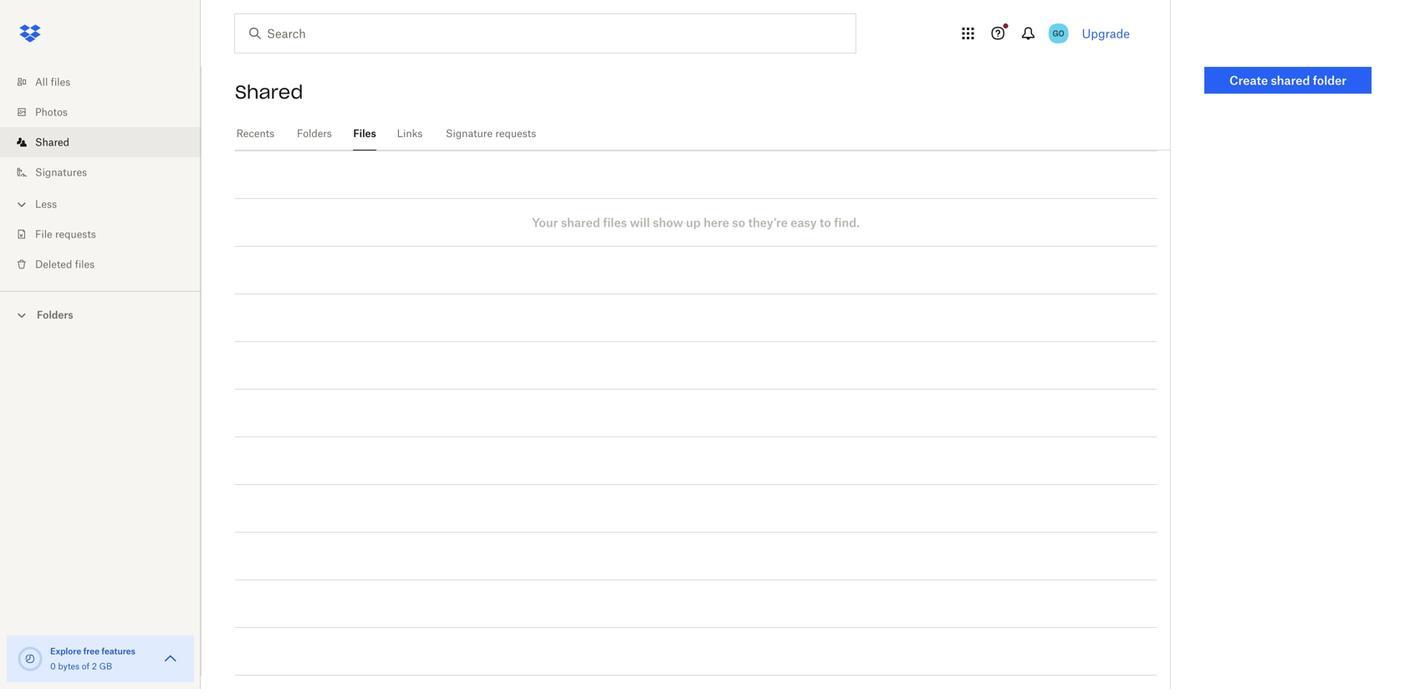 Task type: locate. For each thing, give the bounding box(es) containing it.
all
[[35, 76, 48, 88]]

shared for create
[[1271, 73, 1310, 87]]

list containing all files
[[0, 57, 201, 291]]

1 vertical spatial files
[[603, 215, 627, 230]]

requests for file requests
[[55, 228, 96, 241]]

1 vertical spatial requests
[[55, 228, 96, 241]]

files left will at the left top of page
[[603, 215, 627, 230]]

create shared folder button
[[1205, 67, 1372, 94]]

shared up recents link
[[235, 80, 303, 104]]

0 horizontal spatial files
[[51, 76, 70, 88]]

your shared files will show up here so they're easy to find.
[[532, 215, 860, 230]]

folders
[[297, 127, 332, 140], [37, 309, 73, 321]]

folders down the deleted
[[37, 309, 73, 321]]

2
[[92, 661, 97, 672]]

file
[[35, 228, 52, 241]]

1 horizontal spatial requests
[[495, 127, 536, 140]]

tab list
[[235, 117, 1170, 151]]

your
[[532, 215, 558, 230]]

quota usage element
[[17, 646, 44, 673]]

shared inside list item
[[35, 136, 69, 148]]

signatures link
[[13, 157, 201, 187]]

requests inside tab list
[[495, 127, 536, 140]]

signatures
[[35, 166, 87, 179]]

list
[[0, 57, 201, 291]]

0 horizontal spatial shared
[[35, 136, 69, 148]]

0
[[50, 661, 56, 672]]

1 vertical spatial shared
[[561, 215, 600, 230]]

1 horizontal spatial shared
[[1271, 73, 1310, 87]]

will
[[630, 215, 650, 230]]

create shared folder
[[1230, 73, 1347, 87]]

1 horizontal spatial folders
[[297, 127, 332, 140]]

photos link
[[13, 97, 201, 127]]

up
[[686, 215, 701, 230]]

0 horizontal spatial shared
[[561, 215, 600, 230]]

bytes
[[58, 661, 80, 672]]

0 vertical spatial files
[[51, 76, 70, 88]]

links link
[[397, 117, 423, 148]]

find.
[[834, 215, 860, 230]]

shared right your on the left of page
[[561, 215, 600, 230]]

gb
[[99, 661, 112, 672]]

all files link
[[13, 67, 201, 97]]

files link
[[353, 117, 376, 148]]

signature requests
[[446, 127, 536, 140]]

requests right signature
[[495, 127, 536, 140]]

deleted
[[35, 258, 72, 271]]

shared list item
[[0, 127, 201, 157]]

requests inside list
[[55, 228, 96, 241]]

go
[[1053, 28, 1065, 38]]

create
[[1230, 73, 1268, 87]]

files
[[51, 76, 70, 88], [603, 215, 627, 230], [75, 258, 95, 271]]

shared inside button
[[1271, 73, 1310, 87]]

1 vertical spatial shared
[[35, 136, 69, 148]]

they're
[[748, 215, 788, 230]]

1 horizontal spatial shared
[[235, 80, 303, 104]]

shared
[[1271, 73, 1310, 87], [561, 215, 600, 230]]

0 vertical spatial requests
[[495, 127, 536, 140]]

files right the deleted
[[75, 258, 95, 271]]

upgrade
[[1082, 26, 1130, 41]]

shared link
[[13, 127, 201, 157]]

here
[[704, 215, 729, 230]]

0 vertical spatial shared
[[235, 80, 303, 104]]

requests
[[495, 127, 536, 140], [55, 228, 96, 241]]

links
[[397, 127, 423, 140]]

requests right "file"
[[55, 228, 96, 241]]

files
[[353, 127, 376, 140]]

of
[[82, 661, 90, 672]]

folder
[[1313, 73, 1347, 87]]

1 vertical spatial folders
[[37, 309, 73, 321]]

1 horizontal spatial files
[[75, 258, 95, 271]]

2 horizontal spatial files
[[603, 215, 627, 230]]

explore
[[50, 646, 81, 657]]

shared
[[235, 80, 303, 104], [35, 136, 69, 148]]

go button
[[1045, 20, 1072, 47]]

shared down photos
[[35, 136, 69, 148]]

less image
[[13, 196, 30, 213]]

folders left files on the left
[[297, 127, 332, 140]]

files right all
[[51, 76, 70, 88]]

0 horizontal spatial requests
[[55, 228, 96, 241]]

0 horizontal spatial folders
[[37, 309, 73, 321]]

less
[[35, 198, 57, 210]]

shared left the folder
[[1271, 73, 1310, 87]]

files for all files
[[51, 76, 70, 88]]

2 vertical spatial files
[[75, 258, 95, 271]]

0 vertical spatial shared
[[1271, 73, 1310, 87]]

0 vertical spatial folders
[[297, 127, 332, 140]]



Task type: describe. For each thing, give the bounding box(es) containing it.
explore free features 0 bytes of 2 gb
[[50, 646, 135, 672]]

features
[[102, 646, 135, 657]]

deleted files
[[35, 258, 95, 271]]

dropbox image
[[13, 17, 47, 50]]

folders inside "link"
[[297, 127, 332, 140]]

free
[[83, 646, 100, 657]]

recents link
[[235, 117, 276, 148]]

photos
[[35, 106, 68, 118]]

folders link
[[296, 117, 333, 148]]

file requests link
[[13, 219, 201, 249]]

signature requests link
[[443, 117, 539, 148]]

upgrade link
[[1082, 26, 1130, 41]]

Search in folder "Dropbox" text field
[[267, 24, 822, 43]]

requests for signature requests
[[495, 127, 536, 140]]

deleted files link
[[13, 249, 201, 279]]

tab list containing recents
[[235, 117, 1170, 151]]

folders button
[[0, 302, 201, 327]]

all files
[[35, 76, 70, 88]]

files for deleted files
[[75, 258, 95, 271]]

easy
[[791, 215, 817, 230]]

recents
[[236, 127, 275, 140]]

shared for your
[[561, 215, 600, 230]]

signature
[[446, 127, 493, 140]]

to
[[820, 215, 831, 230]]

folders inside button
[[37, 309, 73, 321]]

show
[[653, 215, 683, 230]]

file requests
[[35, 228, 96, 241]]

so
[[732, 215, 746, 230]]



Task type: vqa. For each thing, say whether or not it's contained in the screenshot.
Close Icon
no



